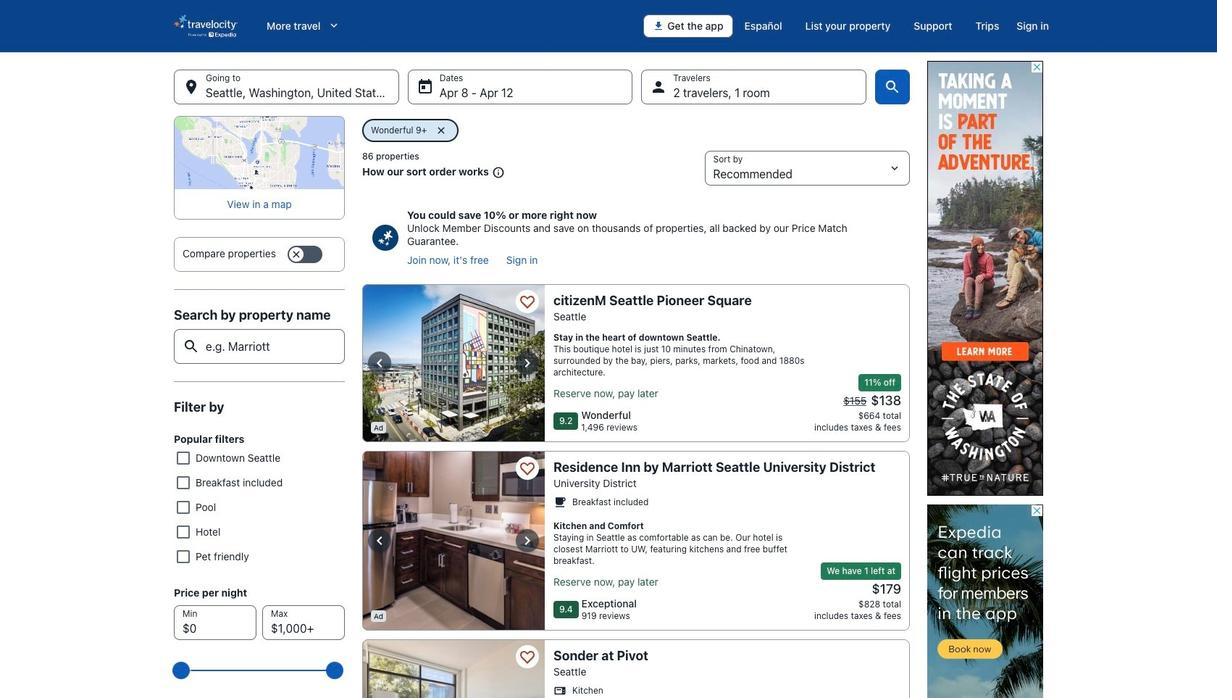 Task type: locate. For each thing, give the bounding box(es) containing it.
show next image for citizenm seattle pioneer square image
[[519, 355, 536, 372]]

1 vertical spatial small image
[[554, 496, 567, 509]]

search image
[[884, 78, 902, 96]]

small image
[[489, 166, 505, 179], [554, 496, 567, 509]]

0 vertical spatial small image
[[489, 166, 505, 179]]

show next image for residence inn by marriott seattle university district image
[[519, 532, 536, 550]]

$0, Minimum, Price per night range field
[[183, 655, 336, 687]]

bbq/picnic area image
[[362, 639, 545, 698]]

static map image image
[[174, 116, 345, 189]]

download the app button image
[[653, 20, 665, 32]]

you could save 10% or more right now image
[[373, 225, 399, 251]]

travelocity logo image
[[174, 14, 238, 38]]

$0, Minimum, Price per night text field
[[174, 605, 257, 640]]

list
[[407, 254, 902, 267]]

show previous image for residence inn by marriott seattle university district image
[[371, 532, 389, 550]]



Task type: describe. For each thing, give the bounding box(es) containing it.
front of property image
[[362, 451, 545, 631]]

0 horizontal spatial small image
[[489, 166, 505, 179]]

1 horizontal spatial small image
[[554, 496, 567, 509]]

small image
[[554, 684, 567, 697]]

show previous image for citizenm seattle pioneer square image
[[371, 355, 389, 372]]

$1,000 and above, Maximum, Price per night range field
[[183, 655, 336, 687]]

interior image
[[362, 284, 545, 442]]

$1,000 and above, Maximum, Price per night text field
[[262, 605, 345, 640]]



Task type: vqa. For each thing, say whether or not it's contained in the screenshot.
THE SHOW NEXT IMAGE FOR RESIDENCE INN BY MARRIOTT SEATTLE UNIVERSITY DISTRICT at the left of the page
yes



